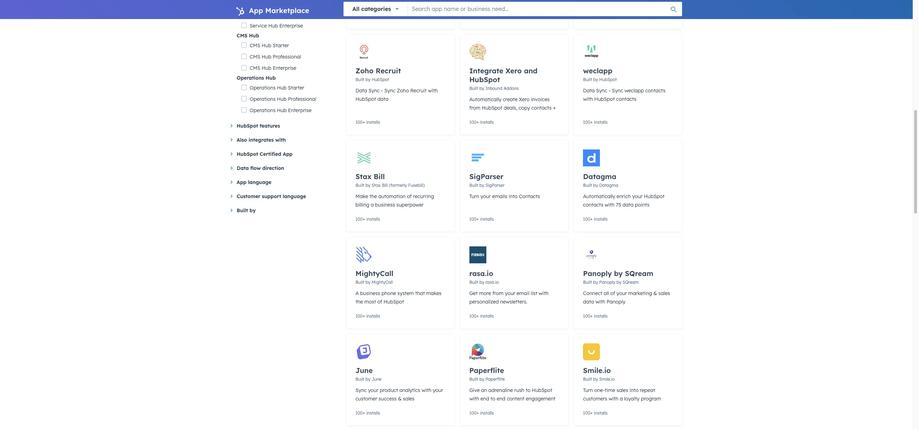 Task type: vqa. For each thing, say whether or not it's contained in the screenshot.
Marketplaces POPUP BUTTON
no



Task type: describe. For each thing, give the bounding box(es) containing it.
caret image for data flow direction
[[231, 167, 232, 170]]

zoho inside zoho recruit built by hubspot
[[356, 66, 374, 75]]

& inside sync your product analytics with your customer success & sales
[[398, 396, 402, 402]]

operations for operations hub starter
[[250, 85, 276, 91]]

+ for smile.io
[[590, 411, 593, 416]]

100 + installs for rasa.io
[[469, 314, 494, 319]]

cms hub
[[237, 32, 259, 39]]

data sync - sync weclapp contacts with hubspot contacts
[[583, 87, 666, 102]]

+ inside automatically create xero invoices from hubspot deals, copy contacts +
[[553, 105, 556, 111]]

data flow direction
[[237, 165, 284, 171]]

operations hub starter
[[250, 85, 304, 91]]

certified
[[260, 151, 281, 157]]

automatically for datagma
[[583, 193, 615, 200]]

and
[[524, 66, 538, 75]]

(formerly
[[389, 183, 407, 188]]

by inside rasa.io built by rasa.io
[[480, 280, 484, 285]]

+ for datagma
[[590, 217, 593, 222]]

built inside june built by june
[[356, 377, 365, 382]]

0 vertical spatial june
[[356, 366, 373, 375]]

0 vertical spatial datagma
[[583, 172, 617, 181]]

all
[[604, 290, 609, 297]]

service for service hub professional
[[250, 11, 267, 18]]

content
[[507, 396, 525, 402]]

0 vertical spatial smile.io
[[583, 366, 611, 375]]

mightycall built by mightycall
[[356, 269, 394, 285]]

built inside the smile.io built by smile.io
[[583, 377, 592, 382]]

all
[[352, 5, 360, 12]]

by inside dropdown button
[[250, 207, 256, 214]]

all categories
[[352, 5, 391, 12]]

into inside turn one-time sales into repeat customers with a loyalty program
[[630, 387, 639, 394]]

100 for sigparser
[[469, 217, 477, 222]]

repeat
[[640, 387, 655, 394]]

program
[[641, 396, 661, 402]]

make
[[356, 193, 368, 200]]

system
[[398, 290, 414, 297]]

0 horizontal spatial into
[[509, 193, 518, 200]]

zoho inside the data sync - sync zoho recruit with hubspot data
[[397, 87, 409, 94]]

the inside a business phone system that makes the most of hubspot
[[356, 299, 363, 305]]

100 for mightycall
[[356, 314, 363, 319]]

turn one-time sales into repeat customers with a loyalty program
[[583, 387, 661, 402]]

0 vertical spatial sigparser
[[469, 172, 504, 181]]

automatically for hubspot
[[469, 96, 502, 103]]

hub for operations hub starter
[[277, 85, 287, 91]]

turn your emails into contacts
[[469, 193, 540, 200]]

with inside sync your product analytics with your customer success & sales
[[422, 387, 432, 394]]

installs for datagma
[[594, 217, 608, 222]]

service hub professional
[[250, 11, 308, 18]]

connect
[[583, 290, 603, 297]]

rush
[[514, 387, 524, 394]]

installs for paperflite
[[480, 411, 494, 416]]

caret image for hubspot certified app
[[231, 152, 232, 156]]

customer
[[237, 193, 260, 200]]

engagement
[[526, 396, 556, 402]]

built inside mightycall built by mightycall
[[356, 280, 365, 285]]

100 for rasa.io
[[469, 314, 477, 319]]

invoices
[[531, 96, 550, 103]]

mightycall inside mightycall built by mightycall
[[372, 280, 393, 285]]

contacts
[[519, 193, 540, 200]]

personalized
[[469, 299, 499, 305]]

integrate
[[469, 66, 504, 75]]

get
[[469, 290, 478, 297]]

cms hub professional
[[250, 54, 301, 60]]

rasa.io built by rasa.io
[[469, 269, 499, 285]]

built inside integrate xero and hubspot built by inbound addons
[[469, 86, 478, 91]]

paperflite built by paperflite
[[469, 366, 505, 382]]

customer
[[356, 396, 377, 402]]

recruit inside the data sync - sync zoho recruit with hubspot data
[[410, 87, 427, 94]]

+ for integrate xero and hubspot
[[477, 120, 479, 125]]

by inside mightycall built by mightycall
[[366, 280, 371, 285]]

caret image for hubspot features
[[231, 124, 232, 127]]

caret image for built by
[[231, 209, 232, 212]]

hub for cms hub
[[249, 32, 259, 39]]

enrich
[[617, 193, 631, 200]]

hubspot inside the data sync - sync zoho recruit with hubspot data
[[356, 96, 376, 102]]

0 vertical spatial sqream
[[625, 269, 654, 278]]

hubspot inside weclapp built by hubspot
[[599, 77, 617, 82]]

100 + installs for zoho
[[356, 120, 380, 125]]

0 vertical spatial panoply
[[583, 269, 612, 278]]

cms for cms hub professional
[[250, 54, 260, 60]]

1 end from the left
[[481, 396, 489, 402]]

cms hub starter
[[250, 42, 289, 49]]

also
[[237, 137, 247, 143]]

100 + installs for datagma
[[583, 217, 608, 222]]

customer support language button
[[231, 192, 335, 201]]

100 + installs for sigparser
[[469, 217, 494, 222]]

service for service hub enterprise
[[250, 23, 267, 29]]

+ for panoply by sqream
[[590, 314, 593, 319]]

1 vertical spatial sigparser
[[486, 183, 505, 188]]

1 vertical spatial sqream
[[623, 280, 639, 285]]

hubspot features button
[[231, 122, 335, 130]]

integrates
[[249, 137, 274, 143]]

+ for paperflite
[[477, 411, 479, 416]]

your inside get more from your email list with personalized newsletters.
[[505, 290, 515, 297]]

also integrates with
[[237, 137, 286, 143]]

data for built
[[583, 87, 595, 94]]

100 for zoho
[[356, 120, 363, 125]]

emails
[[492, 193, 507, 200]]

hubspot certified app
[[237, 151, 293, 157]]

most
[[364, 299, 376, 305]]

your up customer
[[368, 387, 379, 394]]

- for zoho
[[381, 87, 383, 94]]

recruit inside zoho recruit built by hubspot
[[376, 66, 401, 75]]

list
[[531, 290, 538, 297]]

by inside paperflite built by paperflite
[[480, 377, 484, 382]]

product
[[380, 387, 398, 394]]

all categories button
[[344, 2, 408, 16]]

xero inside integrate xero and hubspot built by inbound addons
[[506, 66, 522, 75]]

100 for paperflite
[[469, 411, 477, 416]]

hub for service hub professional
[[268, 11, 278, 18]]

100 + installs for panoply
[[583, 314, 608, 319]]

by inside zoho recruit built by hubspot
[[366, 77, 371, 82]]

- for weclapp
[[609, 87, 611, 94]]

hub for cms hub professional
[[262, 54, 271, 60]]

makes
[[426, 290, 442, 297]]

hubspot inside 'data sync - sync weclapp contacts with hubspot contacts'
[[594, 96, 615, 102]]

sync inside sync your product analytics with your customer success & sales
[[356, 387, 367, 394]]

from inside automatically create xero invoices from hubspot deals, copy contacts +
[[469, 105, 481, 111]]

automatically enrich your hubspot contacts with 75 data points
[[583, 193, 665, 208]]

give an adrenaline rush to hubspot with end to end content engagement
[[469, 387, 556, 402]]

0 horizontal spatial language
[[248, 179, 271, 186]]

adrenaline
[[489, 387, 513, 394]]

+ for rasa.io
[[477, 314, 479, 319]]

data sync - sync zoho recruit with hubspot data
[[356, 87, 438, 102]]

100 + installs for integrate
[[469, 120, 494, 125]]

weclapp inside weclapp built by hubspot
[[583, 66, 613, 75]]

your left the emails
[[481, 193, 491, 200]]

contacts inside automatically create xero invoices from hubspot deals, copy contacts +
[[532, 105, 552, 111]]

cms for cms hub starter
[[250, 42, 260, 49]]

1 horizontal spatial to
[[526, 387, 531, 394]]

weclapp built by hubspot
[[583, 66, 617, 82]]

enterprise for cms hub enterprise
[[273, 65, 296, 71]]

enterprise for service hub enterprise
[[279, 23, 303, 29]]

100 for datagma
[[583, 217, 590, 222]]

june built by june
[[356, 366, 382, 382]]

1 vertical spatial june
[[372, 377, 382, 382]]

cms for cms hub
[[237, 32, 248, 39]]

installs for smile.io
[[594, 411, 608, 416]]

features
[[260, 123, 280, 129]]

caret image for also integrates with
[[231, 138, 232, 142]]

points
[[635, 202, 650, 208]]

0 vertical spatial rasa.io
[[469, 269, 493, 278]]

your inside automatically enrich your hubspot contacts with 75 data points
[[632, 193, 643, 200]]

cms for cms hub enterprise
[[250, 65, 260, 71]]

customer support language
[[237, 193, 306, 200]]

stax bill built by stax bill (formerly fusebill)
[[356, 172, 425, 188]]

operations hub
[[237, 75, 276, 81]]

100 for june
[[356, 411, 363, 416]]

1 vertical spatial paperflite
[[486, 377, 505, 382]]

turn for smile.io
[[583, 387, 593, 394]]

business inside a business phone system that makes the most of hubspot
[[360, 290, 380, 297]]

data for recruit
[[356, 87, 367, 94]]

success
[[379, 396, 397, 402]]

zoho recruit built by hubspot
[[356, 66, 401, 82]]

100 for panoply
[[583, 314, 590, 319]]

installs for rasa.io
[[480, 314, 494, 319]]

operations hub enterprise
[[250, 107, 312, 114]]

connect all of your marketing & sales data with panoply
[[583, 290, 670, 305]]

sync your product analytics with your customer success & sales
[[356, 387, 443, 402]]

inbound
[[486, 86, 503, 91]]

app for app language
[[237, 179, 247, 186]]

& inside the "connect all of your marketing & sales data with panoply"
[[654, 290, 657, 297]]

+ for zoho recruit
[[363, 120, 365, 125]]

billing
[[356, 202, 369, 208]]

installs for sigparser
[[480, 217, 494, 222]]

with inside give an adrenaline rush to hubspot with end to end content engagement
[[469, 396, 479, 402]]

hubspot inside automatically create xero invoices from hubspot deals, copy contacts +
[[482, 105, 502, 111]]

1 horizontal spatial language
[[283, 193, 306, 200]]

a business phone system that makes the most of hubspot
[[356, 290, 442, 305]]

Search app name or business need... search field
[[408, 2, 682, 16]]

hub for operations hub professional
[[277, 96, 287, 102]]

analytics
[[400, 387, 420, 394]]

more
[[479, 290, 491, 297]]

fusebill)
[[408, 183, 425, 188]]

hub for service hub starter
[[268, 0, 278, 6]]

installs for panoply
[[594, 314, 608, 319]]

by inside weclapp built by hubspot
[[593, 77, 598, 82]]

marketing
[[628, 290, 652, 297]]

newsletters.
[[500, 299, 528, 305]]

hub for service hub enterprise
[[268, 23, 278, 29]]

operations for operations hub
[[237, 75, 264, 81]]

by inside june built by june
[[366, 377, 371, 382]]

that
[[415, 290, 425, 297]]

+ for weclapp
[[590, 120, 593, 125]]



Task type: locate. For each thing, give the bounding box(es) containing it.
4 caret image from the top
[[231, 195, 232, 198]]

hubspot features
[[237, 123, 280, 129]]

also integrates with button
[[231, 136, 335, 144]]

100 + installs for stax
[[356, 217, 380, 222]]

copy
[[519, 105, 530, 111]]

into up loyalty
[[630, 387, 639, 394]]

data left flow
[[237, 165, 249, 171]]

1 vertical spatial turn
[[583, 387, 593, 394]]

a inside turn one-time sales into repeat customers with a loyalty program
[[620, 396, 623, 402]]

100 + installs for june
[[356, 411, 380, 416]]

with
[[428, 87, 438, 94], [583, 96, 593, 102], [275, 137, 286, 143], [605, 202, 615, 208], [539, 290, 549, 297], [596, 299, 605, 305], [422, 387, 432, 394], [469, 396, 479, 402], [609, 396, 619, 402]]

data down enrich
[[623, 202, 634, 208]]

0 vertical spatial app
[[249, 6, 263, 15]]

0 horizontal spatial automatically
[[469, 96, 502, 103]]

of right all
[[611, 290, 615, 297]]

operations up the hubspot features
[[250, 107, 276, 114]]

hub up operations hub professional
[[277, 85, 287, 91]]

language
[[248, 179, 271, 186], [283, 193, 306, 200]]

bill up automation
[[374, 172, 385, 181]]

to right rush
[[526, 387, 531, 394]]

+ for stax bill
[[363, 217, 365, 222]]

hubspot up the data sync - sync zoho recruit with hubspot data
[[372, 77, 389, 82]]

installs for integrate
[[480, 120, 494, 125]]

1 vertical spatial caret image
[[231, 181, 232, 184]]

from
[[469, 105, 481, 111], [493, 290, 504, 297]]

caret image inside customer support language dropdown button
[[231, 195, 232, 198]]

starter for cms hub starter
[[273, 42, 289, 49]]

caret image
[[231, 138, 232, 142], [231, 181, 232, 184]]

hubspot down zoho recruit built by hubspot
[[356, 96, 376, 102]]

built inside panoply by sqream built by panoply by sqream
[[583, 280, 592, 285]]

100 + installs for weclapp
[[583, 120, 608, 125]]

1 horizontal spatial automatically
[[583, 193, 615, 200]]

professional up cms hub enterprise
[[273, 54, 301, 60]]

hub up cms hub professional
[[262, 42, 271, 49]]

2 vertical spatial sales
[[403, 396, 415, 402]]

2 horizontal spatial data
[[623, 202, 634, 208]]

0 vertical spatial stax
[[356, 172, 372, 181]]

paperflite up 'adrenaline'
[[486, 377, 505, 382]]

starter for service hub starter
[[279, 0, 296, 6]]

panoply up connect
[[583, 269, 612, 278]]

end down an
[[481, 396, 489, 402]]

professional for cms hub professional
[[273, 54, 301, 60]]

panoply by sqream built by panoply by sqream
[[583, 269, 654, 285]]

service for service hub starter
[[250, 0, 267, 6]]

by inside datagma built by datagma
[[593, 183, 598, 188]]

installs for zoho
[[366, 120, 380, 125]]

data down connect
[[583, 299, 594, 305]]

0 vertical spatial recruit
[[376, 66, 401, 75]]

1 horizontal spatial of
[[407, 193, 412, 200]]

enterprise down operations hub professional
[[288, 107, 312, 114]]

weclapp inside 'data sync - sync weclapp contacts with hubspot contacts'
[[625, 87, 644, 94]]

by inside sigparser built by sigparser
[[480, 183, 484, 188]]

1 vertical spatial professional
[[273, 54, 301, 60]]

100 for smile.io
[[583, 411, 590, 416]]

xero inside automatically create xero invoices from hubspot deals, copy contacts +
[[519, 96, 530, 103]]

app up customer in the top left of the page
[[237, 179, 247, 186]]

of up superpower
[[407, 193, 412, 200]]

data flow direction button
[[231, 164, 335, 173]]

hubspot inside give an adrenaline rush to hubspot with end to end content engagement
[[532, 387, 553, 394]]

your inside the "connect all of your marketing & sales data with panoply"
[[617, 290, 627, 297]]

1 vertical spatial business
[[360, 290, 380, 297]]

panoply
[[583, 269, 612, 278], [599, 280, 616, 285], [607, 299, 626, 305]]

installs
[[366, 14, 380, 19], [480, 14, 494, 19], [594, 14, 608, 19], [366, 120, 380, 125], [480, 120, 494, 125], [594, 120, 608, 125], [366, 217, 380, 222], [480, 217, 494, 222], [594, 217, 608, 222], [366, 314, 380, 319], [480, 314, 494, 319], [594, 314, 608, 319], [366, 411, 380, 416], [480, 411, 494, 416], [594, 411, 608, 416]]

sales
[[659, 290, 670, 297], [617, 387, 628, 394], [403, 396, 415, 402]]

hubspot down also
[[237, 151, 258, 157]]

1 vertical spatial app
[[283, 151, 293, 157]]

1 service from the top
[[250, 0, 267, 6]]

hub
[[268, 0, 278, 6], [268, 11, 278, 18], [268, 23, 278, 29], [249, 32, 259, 39], [262, 42, 271, 49], [262, 54, 271, 60], [262, 65, 271, 71], [266, 75, 276, 81], [277, 85, 287, 91], [277, 96, 287, 102], [277, 107, 287, 114]]

a
[[371, 202, 374, 208], [620, 396, 623, 402]]

data inside 'data sync - sync weclapp contacts with hubspot contacts'
[[583, 87, 595, 94]]

built inside stax bill built by stax bill (formerly fusebill)
[[356, 183, 365, 188]]

hubspot inside zoho recruit built by hubspot
[[372, 77, 389, 82]]

app up data flow direction "dropdown button"
[[283, 151, 293, 157]]

hubspot down weclapp built by hubspot
[[594, 96, 615, 102]]

0 vertical spatial automatically
[[469, 96, 502, 103]]

with inside automatically enrich your hubspot contacts with 75 data points
[[605, 202, 615, 208]]

1 horizontal spatial recruit
[[410, 87, 427, 94]]

1 vertical spatial service
[[250, 11, 267, 18]]

2 vertical spatial app
[[237, 179, 247, 186]]

automatically down inbound on the top of the page
[[469, 96, 502, 103]]

superpower
[[397, 202, 424, 208]]

rasa.io
[[469, 269, 493, 278], [486, 280, 499, 285]]

with inside the data sync - sync zoho recruit with hubspot data
[[428, 87, 438, 94]]

hubspot left deals,
[[482, 105, 502, 111]]

by inside the smile.io built by smile.io
[[593, 377, 598, 382]]

1 horizontal spatial zoho
[[397, 87, 409, 94]]

- inside 'data sync - sync weclapp contacts with hubspot contacts'
[[609, 87, 611, 94]]

xero up copy
[[519, 96, 530, 103]]

& right marketing
[[654, 290, 657, 297]]

1 vertical spatial language
[[283, 193, 306, 200]]

100 for weclapp
[[583, 120, 590, 125]]

0 vertical spatial language
[[248, 179, 271, 186]]

0 vertical spatial data
[[378, 96, 389, 102]]

categories
[[361, 5, 391, 12]]

data inside the data sync - sync zoho recruit with hubspot data
[[378, 96, 389, 102]]

1 vertical spatial to
[[491, 396, 495, 402]]

caret image inside app language dropdown button
[[231, 181, 232, 184]]

2 end from the left
[[497, 396, 506, 402]]

smile.io up the time
[[599, 377, 615, 382]]

automatically inside automatically enrich your hubspot contacts with 75 data points
[[583, 193, 615, 200]]

0 horizontal spatial turn
[[469, 193, 479, 200]]

the right make
[[370, 193, 377, 200]]

built inside 'built by' dropdown button
[[237, 207, 248, 214]]

- inside the data sync - sync zoho recruit with hubspot data
[[381, 87, 383, 94]]

your up "newsletters." on the bottom of page
[[505, 290, 515, 297]]

the
[[370, 193, 377, 200], [356, 299, 363, 305]]

with inside the "connect all of your marketing & sales data with panoply"
[[596, 299, 605, 305]]

caret image
[[231, 124, 232, 127], [231, 152, 232, 156], [231, 167, 232, 170], [231, 195, 232, 198], [231, 209, 232, 212]]

0 horizontal spatial weclapp
[[583, 66, 613, 75]]

data
[[356, 87, 367, 94], [583, 87, 595, 94], [237, 165, 249, 171]]

professional up "service hub enterprise"
[[279, 11, 308, 18]]

hub for cms hub enterprise
[[262, 65, 271, 71]]

data inside the data sync - sync zoho recruit with hubspot data
[[356, 87, 367, 94]]

language down data flow direction
[[248, 179, 271, 186]]

1 vertical spatial datagma
[[599, 183, 619, 188]]

by inside integrate xero and hubspot built by inbound addons
[[480, 86, 484, 91]]

0 vertical spatial to
[[526, 387, 531, 394]]

0 vertical spatial business
[[375, 202, 395, 208]]

professional for service hub professional
[[279, 11, 308, 18]]

0 horizontal spatial end
[[481, 396, 489, 402]]

0 vertical spatial the
[[370, 193, 377, 200]]

1 vertical spatial xero
[[519, 96, 530, 103]]

app up "service hub enterprise"
[[249, 6, 263, 15]]

2 horizontal spatial of
[[611, 290, 615, 297]]

0 vertical spatial service
[[250, 0, 267, 6]]

100 for stax
[[356, 217, 363, 222]]

1 vertical spatial rasa.io
[[486, 280, 499, 285]]

flow
[[250, 165, 261, 171]]

service up service hub professional
[[250, 0, 267, 6]]

0 vertical spatial paperflite
[[469, 366, 504, 375]]

hub down operations hub professional
[[277, 107, 287, 114]]

data down zoho recruit built by hubspot
[[356, 87, 367, 94]]

service hub starter
[[250, 0, 296, 6]]

0 horizontal spatial of
[[378, 299, 382, 305]]

data down zoho recruit built by hubspot
[[378, 96, 389, 102]]

hub up service hub professional
[[268, 0, 278, 6]]

100 for integrate
[[469, 120, 477, 125]]

starter up cms hub professional
[[273, 42, 289, 49]]

hub down cms hub enterprise
[[266, 75, 276, 81]]

1 vertical spatial zoho
[[397, 87, 409, 94]]

caret image inside hubspot certified app dropdown button
[[231, 152, 232, 156]]

1 vertical spatial enterprise
[[273, 65, 296, 71]]

deals,
[[504, 105, 517, 111]]

100 + installs for smile.io
[[583, 411, 608, 416]]

turn up customers
[[583, 387, 593, 394]]

the down a on the left of page
[[356, 299, 363, 305]]

paperflite up an
[[469, 366, 504, 375]]

0 vertical spatial bill
[[374, 172, 385, 181]]

hub up operations hub
[[262, 65, 271, 71]]

a left loyalty
[[620, 396, 623, 402]]

into right the emails
[[509, 193, 518, 200]]

with inside 'data sync - sync weclapp contacts with hubspot contacts'
[[583, 96, 593, 102]]

of
[[407, 193, 412, 200], [611, 290, 615, 297], [378, 299, 382, 305]]

2 vertical spatial professional
[[288, 96, 316, 102]]

data inside "dropdown button"
[[237, 165, 249, 171]]

by inside stax bill built by stax bill (formerly fusebill)
[[366, 183, 371, 188]]

caret image inside 'built by' dropdown button
[[231, 209, 232, 212]]

service up cms hub
[[250, 23, 267, 29]]

& right 'success'
[[398, 396, 402, 402]]

xero
[[506, 66, 522, 75], [519, 96, 530, 103]]

0 vertical spatial zoho
[[356, 66, 374, 75]]

operations for operations hub professional
[[250, 96, 276, 102]]

sales inside sync your product analytics with your customer success & sales
[[403, 396, 415, 402]]

hub for operations hub enterprise
[[277, 107, 287, 114]]

panoply inside the "connect all of your marketing & sales data with panoply"
[[607, 299, 626, 305]]

with inside get more from your email list with personalized newsletters.
[[539, 290, 549, 297]]

- down weclapp built by hubspot
[[609, 87, 611, 94]]

2 vertical spatial starter
[[288, 85, 304, 91]]

0 vertical spatial starter
[[279, 0, 296, 6]]

make the automation of recurring billing a business superpower
[[356, 193, 434, 208]]

1 vertical spatial weclapp
[[625, 87, 644, 94]]

smile.io up one-
[[583, 366, 611, 375]]

create
[[503, 96, 518, 103]]

caret image left also
[[231, 138, 232, 142]]

professional up operations hub enterprise at the left top
[[288, 96, 316, 102]]

2 horizontal spatial data
[[583, 87, 595, 94]]

paperflite
[[469, 366, 504, 375], [486, 377, 505, 382]]

panoply up all
[[599, 280, 616, 285]]

enterprise down marketplace
[[279, 23, 303, 29]]

0 vertical spatial enterprise
[[279, 23, 303, 29]]

give
[[469, 387, 480, 394]]

end down 'adrenaline'
[[497, 396, 506, 402]]

hub down service hub starter
[[268, 11, 278, 18]]

1 vertical spatial smile.io
[[599, 377, 615, 382]]

caret image for customer support language
[[231, 195, 232, 198]]

2 service from the top
[[250, 11, 267, 18]]

caret image inside data flow direction "dropdown button"
[[231, 167, 232, 170]]

built
[[356, 77, 365, 82], [583, 77, 592, 82], [469, 86, 478, 91], [356, 183, 365, 188], [469, 183, 478, 188], [583, 183, 592, 188], [237, 207, 248, 214], [356, 280, 365, 285], [469, 280, 478, 285], [583, 280, 592, 285], [469, 377, 478, 382], [356, 377, 365, 382], [583, 377, 592, 382]]

- down zoho recruit built by hubspot
[[381, 87, 383, 94]]

1 horizontal spatial end
[[497, 396, 506, 402]]

of inside make the automation of recurring billing a business superpower
[[407, 193, 412, 200]]

turn down sigparser built by sigparser
[[469, 193, 479, 200]]

hubspot inside hubspot certified app dropdown button
[[237, 151, 258, 157]]

compatible hubspot plans group
[[237, 0, 335, 116]]

hub up cms hub starter at left top
[[249, 32, 259, 39]]

to down 'adrenaline'
[[491, 396, 495, 402]]

-
[[381, 87, 383, 94], [609, 87, 611, 94]]

2 caret image from the top
[[231, 152, 232, 156]]

0 horizontal spatial &
[[398, 396, 402, 402]]

0 horizontal spatial sales
[[403, 396, 415, 402]]

100 + installs for mightycall
[[356, 314, 380, 319]]

built by button
[[231, 206, 335, 215]]

hubspot up engagement
[[532, 387, 553, 394]]

1 vertical spatial automatically
[[583, 193, 615, 200]]

operations down operations hub starter
[[250, 96, 276, 102]]

marketplace
[[265, 6, 309, 15]]

hubspot inside a business phone system that makes the most of hubspot
[[384, 299, 404, 305]]

+ for june
[[363, 411, 365, 416]]

by
[[366, 77, 371, 82], [593, 77, 598, 82], [480, 86, 484, 91], [366, 183, 371, 188], [480, 183, 484, 188], [593, 183, 598, 188], [250, 207, 256, 214], [614, 269, 623, 278], [366, 280, 371, 285], [480, 280, 484, 285], [593, 280, 598, 285], [617, 280, 622, 285], [480, 377, 484, 382], [366, 377, 371, 382], [593, 377, 598, 382]]

with inside dropdown button
[[275, 137, 286, 143]]

language down app language dropdown button
[[283, 193, 306, 200]]

1 horizontal spatial app
[[249, 6, 263, 15]]

&
[[654, 290, 657, 297], [398, 396, 402, 402]]

datagma up 75
[[583, 172, 617, 181]]

from inside get more from your email list with personalized newsletters.
[[493, 290, 504, 297]]

customers
[[583, 396, 607, 402]]

panoply down all
[[607, 299, 626, 305]]

75
[[616, 202, 621, 208]]

of inside a business phone system that makes the most of hubspot
[[378, 299, 382, 305]]

hubspot up 'data sync - sync weclapp contacts with hubspot contacts'
[[599, 77, 617, 82]]

of right 'most' on the left bottom
[[378, 299, 382, 305]]

loyalty
[[624, 396, 640, 402]]

1 caret image from the top
[[231, 138, 232, 142]]

email
[[517, 290, 530, 297]]

1 vertical spatial bill
[[382, 183, 388, 188]]

app language
[[237, 179, 271, 186]]

your right analytics on the bottom left
[[433, 387, 443, 394]]

smile.io
[[583, 366, 611, 375], [599, 377, 615, 382]]

hubspot up points
[[644, 193, 665, 200]]

direction
[[262, 165, 284, 171]]

service down service hub starter
[[250, 11, 267, 18]]

1 horizontal spatial -
[[609, 87, 611, 94]]

0 vertical spatial a
[[371, 202, 374, 208]]

built inside datagma built by datagma
[[583, 183, 592, 188]]

hub for operations hub
[[266, 75, 276, 81]]

100 + installs for paperflite
[[469, 411, 494, 416]]

data inside automatically enrich your hubspot contacts with 75 data points
[[623, 202, 634, 208]]

caret image left the app language
[[231, 181, 232, 184]]

0 vertical spatial weclapp
[[583, 66, 613, 75]]

starter up operations hub professional
[[288, 85, 304, 91]]

bill left (formerly
[[382, 183, 388, 188]]

0 horizontal spatial the
[[356, 299, 363, 305]]

1 horizontal spatial into
[[630, 387, 639, 394]]

built inside rasa.io built by rasa.io
[[469, 280, 478, 285]]

1 horizontal spatial data
[[583, 299, 594, 305]]

the inside make the automation of recurring billing a business superpower
[[370, 193, 377, 200]]

1 vertical spatial data
[[623, 202, 634, 208]]

0 horizontal spatial to
[[491, 396, 495, 402]]

datagma
[[583, 172, 617, 181], [599, 183, 619, 188]]

enterprise for operations hub enterprise
[[288, 107, 312, 114]]

+ for mightycall
[[363, 314, 365, 319]]

cms hub enterprise
[[250, 65, 296, 71]]

app marketplace
[[249, 6, 309, 15]]

2 horizontal spatial app
[[283, 151, 293, 157]]

2 caret image from the top
[[231, 181, 232, 184]]

1 vertical spatial recruit
[[410, 87, 427, 94]]

1 horizontal spatial weclapp
[[625, 87, 644, 94]]

your right all
[[617, 290, 627, 297]]

1 vertical spatial panoply
[[599, 280, 616, 285]]

starter up service hub professional
[[279, 0, 296, 6]]

hubspot inside hubspot features dropdown button
[[237, 123, 258, 129]]

hubspot down phone
[[384, 299, 404, 305]]

caret image inside hubspot features dropdown button
[[231, 124, 232, 127]]

professional
[[279, 11, 308, 18], [273, 54, 301, 60], [288, 96, 316, 102]]

app language button
[[231, 178, 335, 187]]

support
[[262, 193, 281, 200]]

1 vertical spatial &
[[398, 396, 402, 402]]

0 horizontal spatial data
[[237, 165, 249, 171]]

contacts inside automatically enrich your hubspot contacts with 75 data points
[[583, 202, 604, 208]]

starter for operations hub starter
[[288, 85, 304, 91]]

installs for weclapp
[[594, 120, 608, 125]]

0 vertical spatial from
[[469, 105, 481, 111]]

0 horizontal spatial -
[[381, 87, 383, 94]]

hubspot certified app button
[[231, 150, 335, 158]]

enterprise down cms hub professional
[[273, 65, 296, 71]]

sales inside turn one-time sales into repeat customers with a loyalty program
[[617, 387, 628, 394]]

installs for mightycall
[[366, 314, 380, 319]]

operations down operations hub
[[250, 85, 276, 91]]

turn inside turn one-time sales into repeat customers with a loyalty program
[[583, 387, 593, 394]]

professional for operations hub professional
[[288, 96, 316, 102]]

automatically create xero invoices from hubspot deals, copy contacts +
[[469, 96, 556, 111]]

1 vertical spatial mightycall
[[372, 280, 393, 285]]

2 - from the left
[[609, 87, 611, 94]]

hubspot inside automatically enrich your hubspot contacts with 75 data points
[[644, 193, 665, 200]]

get more from your email list with personalized newsletters.
[[469, 290, 549, 305]]

business inside make the automation of recurring billing a business superpower
[[375, 202, 395, 208]]

3 service from the top
[[250, 23, 267, 29]]

hub up operations hub enterprise at the left top
[[277, 96, 287, 102]]

with inside turn one-time sales into repeat customers with a loyalty program
[[609, 396, 619, 402]]

built inside zoho recruit built by hubspot
[[356, 77, 365, 82]]

an
[[481, 387, 487, 394]]

turn for sigparser
[[469, 193, 479, 200]]

caret image inside 'also integrates with' dropdown button
[[231, 138, 232, 142]]

0 vertical spatial of
[[407, 193, 412, 200]]

sqream
[[625, 269, 654, 278], [623, 280, 639, 285]]

sales right marketing
[[659, 290, 670, 297]]

sales down analytics on the bottom left
[[403, 396, 415, 402]]

caret image for app language
[[231, 181, 232, 184]]

data down weclapp built by hubspot
[[583, 87, 595, 94]]

1 vertical spatial of
[[611, 290, 615, 297]]

business down automation
[[375, 202, 395, 208]]

datagma up enrich
[[599, 183, 619, 188]]

1 caret image from the top
[[231, 124, 232, 127]]

hubspot up inbound on the top of the page
[[469, 75, 500, 84]]

data for panoply
[[583, 299, 594, 305]]

a
[[356, 290, 359, 297]]

june up customer
[[356, 366, 373, 375]]

of inside the "connect all of your marketing & sales data with panoply"
[[611, 290, 615, 297]]

stax up make
[[356, 172, 372, 181]]

installs for stax
[[366, 217, 380, 222]]

june up product
[[372, 377, 382, 382]]

built by
[[237, 207, 256, 214]]

data inside the "connect all of your marketing & sales data with panoply"
[[583, 299, 594, 305]]

sales right the time
[[617, 387, 628, 394]]

0 horizontal spatial from
[[469, 105, 481, 111]]

1 - from the left
[[381, 87, 383, 94]]

stax up automation
[[372, 183, 381, 188]]

app
[[249, 6, 263, 15], [283, 151, 293, 157], [237, 179, 247, 186]]

hubspot up also
[[237, 123, 258, 129]]

installs for june
[[366, 411, 380, 416]]

0 vertical spatial &
[[654, 290, 657, 297]]

+ for sigparser
[[477, 217, 479, 222]]

time
[[605, 387, 615, 394]]

a right billing
[[371, 202, 374, 208]]

starter
[[279, 0, 296, 6], [273, 42, 289, 49], [288, 85, 304, 91]]

0 vertical spatial xero
[[506, 66, 522, 75]]

0 vertical spatial professional
[[279, 11, 308, 18]]

sigparser
[[469, 172, 504, 181], [486, 183, 505, 188]]

built inside paperflite built by paperflite
[[469, 377, 478, 382]]

service hub enterprise
[[250, 23, 303, 29]]

1 vertical spatial from
[[493, 290, 504, 297]]

xero left and
[[506, 66, 522, 75]]

0 vertical spatial caret image
[[231, 138, 232, 142]]

a inside make the automation of recurring billing a business superpower
[[371, 202, 374, 208]]

1 vertical spatial the
[[356, 299, 363, 305]]

your up points
[[632, 193, 643, 200]]

2 vertical spatial service
[[250, 23, 267, 29]]

built inside sigparser built by sigparser
[[469, 183, 478, 188]]

1 horizontal spatial sales
[[617, 387, 628, 394]]

into
[[509, 193, 518, 200], [630, 387, 639, 394]]

hub for cms hub starter
[[262, 42, 271, 49]]

integrate xero and hubspot built by inbound addons
[[469, 66, 538, 91]]

data for datagma
[[623, 202, 634, 208]]

0 vertical spatial into
[[509, 193, 518, 200]]

operations down cms hub enterprise
[[237, 75, 264, 81]]

0 horizontal spatial zoho
[[356, 66, 374, 75]]

0 vertical spatial turn
[[469, 193, 479, 200]]

1 vertical spatial stax
[[372, 183, 381, 188]]

sales inside the "connect all of your marketing & sales data with panoply"
[[659, 290, 670, 297]]

100
[[356, 14, 363, 19], [469, 14, 477, 19], [583, 14, 590, 19], [356, 120, 363, 125], [469, 120, 477, 125], [583, 120, 590, 125], [356, 217, 363, 222], [469, 217, 477, 222], [583, 217, 590, 222], [356, 314, 363, 319], [469, 314, 477, 319], [583, 314, 590, 319], [356, 411, 363, 416], [469, 411, 477, 416], [583, 411, 590, 416]]

0 horizontal spatial data
[[378, 96, 389, 102]]

to
[[526, 387, 531, 394], [491, 396, 495, 402]]

automatically down datagma built by datagma
[[583, 193, 615, 200]]

0 horizontal spatial a
[[371, 202, 374, 208]]

0 horizontal spatial recruit
[[376, 66, 401, 75]]

app for app marketplace
[[249, 6, 263, 15]]

hub down cms hub starter at left top
[[262, 54, 271, 60]]

3 caret image from the top
[[231, 167, 232, 170]]

1 horizontal spatial the
[[370, 193, 377, 200]]

hubspot inside integrate xero and hubspot built by inbound addons
[[469, 75, 500, 84]]

hubspot
[[469, 75, 500, 84], [372, 77, 389, 82], [599, 77, 617, 82], [356, 96, 376, 102], [594, 96, 615, 102], [482, 105, 502, 111], [237, 123, 258, 129], [237, 151, 258, 157], [644, 193, 665, 200], [384, 299, 404, 305], [532, 387, 553, 394]]

built inside weclapp built by hubspot
[[583, 77, 592, 82]]

5 caret image from the top
[[231, 209, 232, 212]]

2 horizontal spatial sales
[[659, 290, 670, 297]]

hub down service hub professional
[[268, 23, 278, 29]]

operations for operations hub enterprise
[[250, 107, 276, 114]]

service
[[250, 0, 267, 6], [250, 11, 267, 18], [250, 23, 267, 29]]

end
[[481, 396, 489, 402], [497, 396, 506, 402]]

business up 'most' on the left bottom
[[360, 290, 380, 297]]

phone
[[382, 290, 396, 297]]

automatically inside automatically create xero invoices from hubspot deals, copy contacts +
[[469, 96, 502, 103]]

0 vertical spatial mightycall
[[356, 269, 394, 278]]



